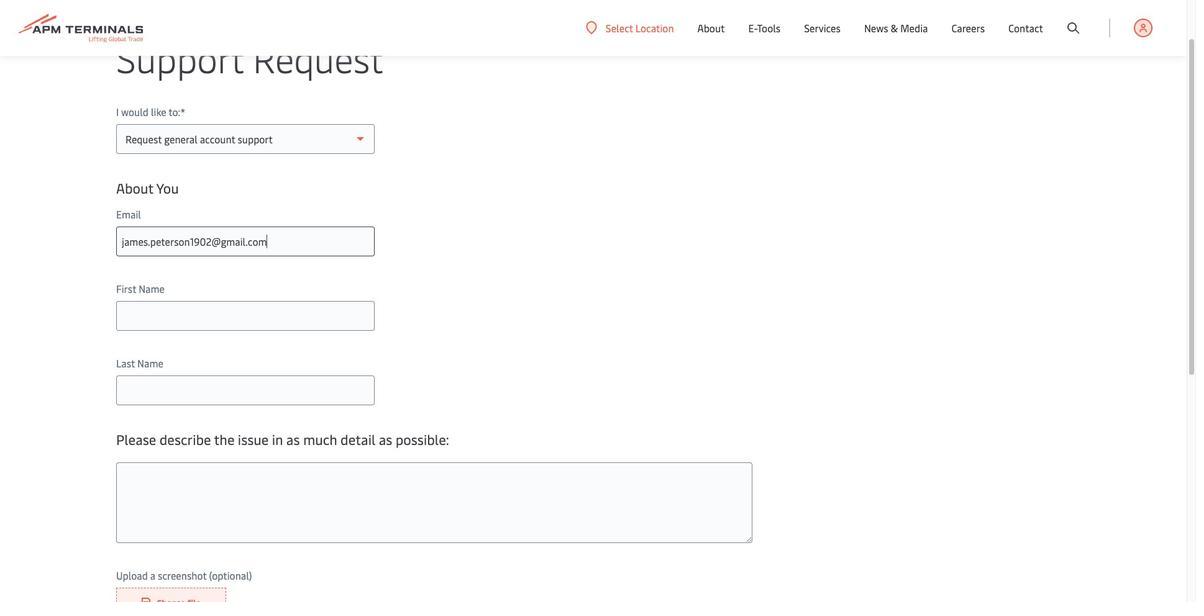 Task type: locate. For each thing, give the bounding box(es) containing it.
issue
[[238, 431, 269, 449]]

as
[[286, 431, 300, 449], [379, 431, 392, 449]]

last
[[116, 357, 135, 370]]

name for first name
[[139, 282, 165, 296]]

as right in
[[286, 431, 300, 449]]

please describe the issue in as much detail as possible:
[[116, 431, 449, 449]]

0 horizontal spatial as
[[286, 431, 300, 449]]

last name
[[116, 357, 163, 370]]

1 vertical spatial about
[[116, 179, 153, 198]]

as right detail
[[379, 431, 392, 449]]

select
[[606, 21, 633, 35]]

news
[[865, 21, 889, 35]]

First Name text field
[[116, 301, 375, 331]]

to:
[[169, 105, 180, 119]]

possible:
[[396, 431, 449, 449]]

Last Name text field
[[116, 376, 375, 406]]

contact button
[[1009, 0, 1044, 56]]

1 vertical spatial name
[[137, 357, 163, 370]]

0 vertical spatial name
[[139, 282, 165, 296]]

Email text field
[[116, 227, 375, 257]]

careers button
[[952, 0, 985, 56]]

news & media button
[[865, 0, 928, 56]]

0 vertical spatial about
[[698, 21, 725, 35]]

support request
[[116, 34, 384, 83]]

about
[[698, 21, 725, 35], [116, 179, 153, 198]]

name right last
[[137, 357, 163, 370]]

a
[[150, 569, 156, 583]]

e-tools
[[749, 21, 781, 35]]

name right 'first'
[[139, 282, 165, 296]]

select location
[[606, 21, 674, 35]]

would
[[121, 105, 149, 119]]

1 horizontal spatial as
[[379, 431, 392, 449]]

the
[[214, 431, 235, 449]]

e-
[[749, 21, 758, 35]]

None text field
[[116, 463, 753, 544]]

upload
[[116, 569, 148, 583]]

0 horizontal spatial about
[[116, 179, 153, 198]]

name
[[139, 282, 165, 296], [137, 357, 163, 370]]

about left e-
[[698, 21, 725, 35]]

first
[[116, 282, 136, 296]]

1 horizontal spatial about
[[698, 21, 725, 35]]

e-tools button
[[749, 0, 781, 56]]

about up email
[[116, 179, 153, 198]]

please
[[116, 431, 156, 449]]

request
[[253, 34, 384, 83]]

in
[[272, 431, 283, 449]]



Task type: describe. For each thing, give the bounding box(es) containing it.
tools
[[757, 21, 781, 35]]

services
[[805, 21, 841, 35]]

about for about
[[698, 21, 725, 35]]

about you
[[116, 179, 179, 198]]

much
[[303, 431, 337, 449]]

contact
[[1009, 21, 1044, 35]]

services button
[[805, 0, 841, 56]]

i
[[116, 105, 119, 119]]

describe
[[160, 431, 211, 449]]

2 as from the left
[[379, 431, 392, 449]]

detail
[[341, 431, 376, 449]]

screenshot
[[158, 569, 207, 583]]

media
[[901, 21, 928, 35]]

careers
[[952, 21, 985, 35]]

i would like to:
[[116, 105, 180, 119]]

first name
[[116, 282, 165, 296]]

location
[[636, 21, 674, 35]]

upload a screenshot (optional)
[[116, 569, 252, 583]]

about for about you
[[116, 179, 153, 198]]

1 as from the left
[[286, 431, 300, 449]]

(optional)
[[209, 569, 252, 583]]

&
[[891, 21, 898, 35]]

news & media
[[865, 21, 928, 35]]

email
[[116, 208, 141, 221]]

you
[[156, 179, 179, 198]]

like
[[151, 105, 166, 119]]

about button
[[698, 0, 725, 56]]

select location button
[[586, 21, 674, 35]]

name for last name
[[137, 357, 163, 370]]

support
[[116, 34, 244, 83]]



Task type: vqa. For each thing, say whether or not it's contained in the screenshot.
Aqaba (Jordan)
no



